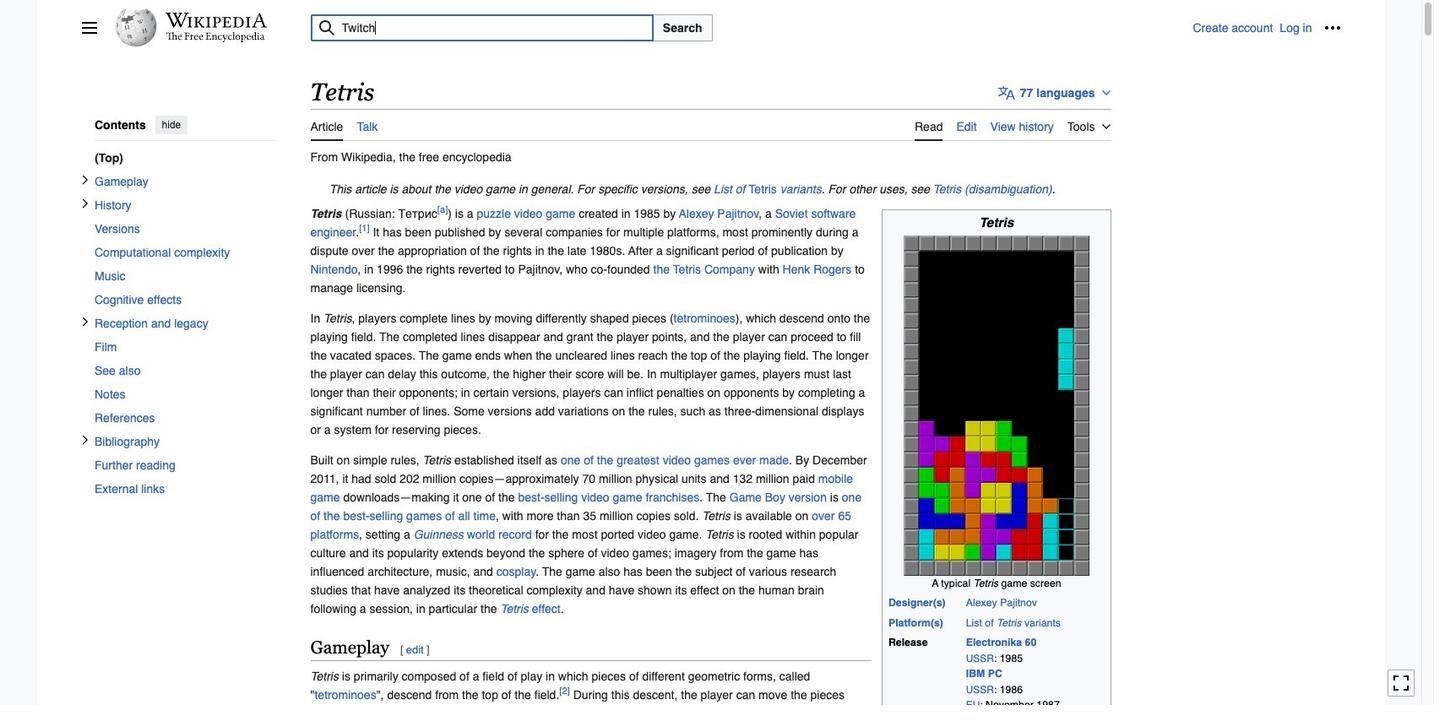 Task type: vqa. For each thing, say whether or not it's contained in the screenshot.
Page semi-protected image
no



Task type: describe. For each thing, give the bounding box(es) containing it.
personal tools navigation
[[1193, 14, 1346, 41]]

Search Wikipedia search field
[[311, 14, 654, 41]]

3 x small image from the top
[[80, 435, 90, 445]]

the free encyclopedia image
[[166, 32, 265, 43]]

language progressive image
[[999, 84, 1015, 101]]

menu image
[[81, 19, 98, 36]]

x small image
[[80, 174, 90, 185]]

2 x small image from the top
[[80, 316, 90, 326]]



Task type: locate. For each thing, give the bounding box(es) containing it.
wikipedia image
[[165, 13, 267, 28]]

2 vertical spatial x small image
[[80, 435, 90, 445]]

1 vertical spatial x small image
[[80, 316, 90, 326]]

main content
[[304, 76, 1341, 706]]

0 vertical spatial x small image
[[80, 198, 90, 208]]

log in and more options image
[[1324, 19, 1341, 36]]

1 x small image from the top
[[80, 198, 90, 208]]

x small image
[[80, 198, 90, 208], [80, 316, 90, 326], [80, 435, 90, 445]]

None search field
[[290, 14, 1193, 41]]

fullscreen image
[[1393, 675, 1410, 692]]



